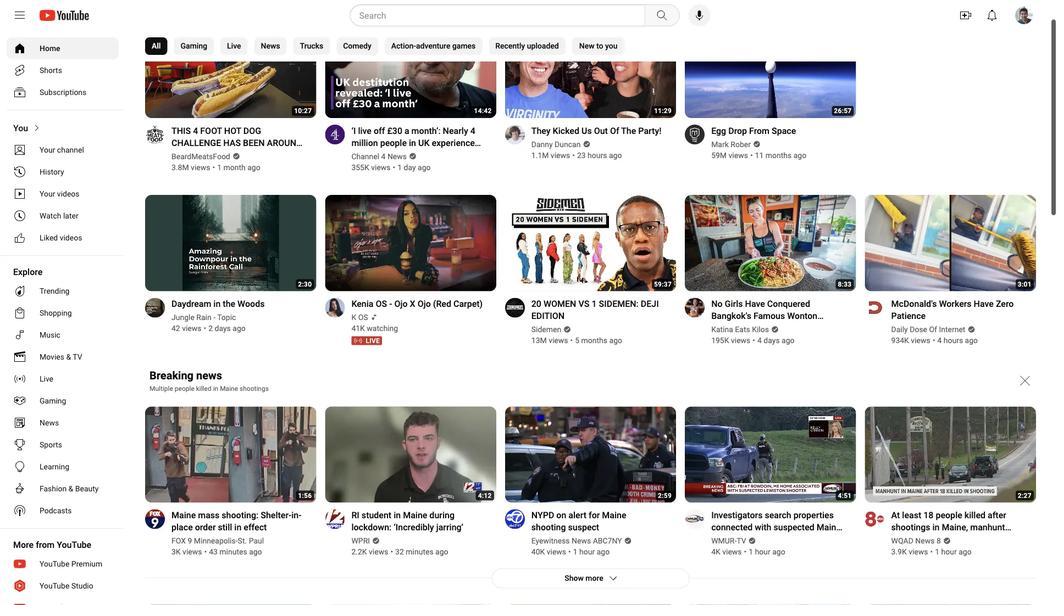 Task type: describe. For each thing, give the bounding box(es) containing it.
live status
[[352, 337, 382, 345]]

the
[[223, 299, 235, 309]]

egg drop from space
[[712, 126, 796, 136]]

views for ri student in maine during lockdown: 'incredibly jarring'
[[369, 548, 388, 557]]

new
[[579, 42, 595, 51]]

ago for space
[[794, 151, 807, 160]]

ago for £30
[[418, 163, 431, 172]]

been
[[243, 138, 265, 148]]

4 down daily dose of internet link
[[938, 336, 942, 345]]

26:57
[[834, 107, 852, 115]]

shooter
[[712, 535, 742, 545]]

daily dose of internet image
[[865, 298, 885, 318]]

mass
[[198, 511, 220, 521]]

ri
[[352, 511, 360, 521]]

for inside nypd on alert for maine shooting suspect
[[589, 511, 600, 521]]

news up day
[[388, 152, 407, 161]]

ago for conquered
[[782, 336, 795, 345]]

nypd on alert for maine shooting suspect by eyewitness news abc7ny 40,729 views 1 hour ago 2 minutes, 59 seconds element
[[532, 510, 663, 534]]

patience
[[892, 311, 926, 322]]

news down nypd on alert for maine shooting suspect
[[572, 537, 591, 546]]

killed for least
[[965, 511, 986, 521]]

months for space
[[766, 151, 792, 160]]

9
[[188, 537, 192, 546]]

people for breaking
[[175, 385, 195, 393]]

edition
[[532, 311, 565, 322]]

10 minutes, 27 seconds element
[[294, 107, 312, 115]]

duncan
[[555, 140, 581, 149]]

channel 4 news image
[[325, 125, 345, 145]]

daydream in the woods by jungle rain - topic 42 views 2 days ago 2 minutes, 30 seconds element
[[172, 298, 265, 310]]

59:37 link
[[505, 195, 676, 293]]

movies
[[40, 353, 64, 362]]

2 minutes, 27 seconds element
[[1018, 492, 1032, 500]]

ago for out
[[609, 151, 622, 160]]

mcdonald's workers have zero patience link
[[892, 298, 1023, 322]]

jarring'
[[436, 523, 464, 533]]

3.9k views
[[892, 548, 928, 557]]

hour for connected
[[755, 548, 771, 557]]

no girls have conquered bangkok's famous wonton noodle challenge by katina eats kilos 195,868 views 4 days ago 8 minutes, 33 seconds element
[[712, 298, 843, 334]]

people inside 'i live off £30 a month': nearly 4 million people in uk experienced 'destitution' last year
[[380, 138, 407, 148]]

in inside 'i live off £30 a month': nearly 4 million people in uk experienced 'destitution' last year
[[409, 138, 416, 148]]

videos for your videos
[[57, 189, 79, 199]]

2:59
[[658, 492, 672, 500]]

'incredibly
[[394, 523, 434, 533]]

42 views
[[172, 324, 202, 333]]

egg
[[712, 126, 727, 136]]

hours for patience
[[944, 336, 963, 345]]

2:30 link
[[145, 195, 316, 293]]

underway
[[892, 535, 930, 545]]

egg drop from space by mark rober 59,535,104 views 11 months ago 26 minutes element
[[712, 125, 807, 137]]

katina eats kilos link
[[712, 325, 770, 336]]

41k
[[352, 324, 365, 333]]

18
[[924, 511, 934, 521]]

month
[[224, 163, 246, 172]]

195k views
[[712, 336, 751, 345]]

investigators search properties connected with suspected maine shooter by wmur-tv 4,005 views 1 hour ago 4 minutes, 51 seconds element
[[712, 510, 843, 545]]

20
[[532, 299, 542, 309]]

views for investigators search properties connected with suspected maine shooter
[[723, 548, 742, 557]]

eyewitness news abc7ny link
[[532, 536, 623, 547]]

with
[[755, 523, 772, 533]]

eyewitness news abc7ny image
[[505, 510, 525, 530]]

2
[[209, 324, 213, 333]]

kenia
[[352, 299, 374, 309]]

43 minutes ago
[[209, 548, 262, 557]]

shootings inside the at least 18 people killed after shootings in maine, manhunt underway for suspect
[[892, 523, 931, 533]]

people for at
[[936, 511, 963, 521]]

4 minutes, 12 seconds element
[[478, 492, 492, 500]]

1 hour ago for killed
[[935, 548, 972, 557]]

& for tv
[[66, 353, 71, 362]]

maine inside maine mass shooting: shelter-in- place order still in effect
[[172, 511, 196, 521]]

ago for zero
[[965, 336, 978, 345]]

million
[[352, 138, 378, 148]]

4:12 link
[[325, 407, 496, 505]]

days for the
[[215, 324, 231, 333]]

1 for this 4 foot hot dog challenge has been around for 23 years! | beardmeatsfood
[[217, 163, 222, 172]]

news left 8
[[916, 537, 935, 546]]

suspected
[[774, 523, 815, 533]]

beardmeatsfood link
[[172, 151, 231, 162]]

8 minutes, 33 seconds element
[[838, 281, 852, 288]]

carpet)
[[454, 299, 483, 309]]

os for kenia
[[376, 299, 387, 309]]

show
[[565, 575, 584, 584]]

podcasts
[[40, 507, 72, 516]]

maine inside breaking news multiple people killed in maine shootings
[[220, 385, 238, 393]]

views for egg drop from space
[[729, 151, 748, 160]]

hours for of
[[588, 151, 607, 160]]

32 minutes ago
[[395, 548, 448, 557]]

2 ojo from the left
[[418, 299, 431, 309]]

maine mass shooting: shelter-in-place order still in effect by fox 9 minneapolis-st. paul 3,022 views 43 minutes ago 1 minute, 56 seconds element
[[172, 510, 303, 534]]

comedy
[[343, 42, 372, 51]]

youtube premium
[[40, 560, 102, 569]]

youtube for studio
[[40, 582, 69, 591]]

challenge
[[742, 323, 781, 334]]

wmur tv image
[[685, 510, 705, 530]]

studio
[[71, 582, 93, 591]]

maine mass shooting: shelter-in- place order still in effect
[[172, 511, 302, 533]]

wmur-tv
[[712, 537, 747, 546]]

day
[[404, 163, 416, 172]]

0 horizontal spatial live
[[40, 375, 53, 384]]

3.9k
[[892, 548, 907, 557]]

ago for shelter-
[[249, 548, 262, 557]]

11:29
[[654, 107, 672, 115]]

mcdonald's workers have zero patience
[[892, 299, 1014, 322]]

order
[[195, 523, 216, 533]]

trucks
[[300, 42, 323, 51]]

connected
[[712, 523, 753, 533]]

no
[[712, 299, 723, 309]]

liked
[[40, 233, 58, 242]]

1 horizontal spatial gaming
[[181, 42, 207, 51]]

4 up "355k views"
[[381, 152, 386, 161]]

views for nypd on alert for maine shooting suspect
[[547, 548, 566, 557]]

'i live off £30 a month': nearly 4 million people in uk experienced 'destitution' last year by channel 4 news 355,241 views 1 day ago 14 minutes, 42 seconds element
[[352, 125, 483, 160]]

(red
[[433, 299, 451, 309]]

fox 9 minneapolis-st. paul
[[172, 537, 264, 546]]

kenia os - ojo x ojo (red carpet) by k os 7,302 views element
[[352, 298, 483, 310]]

wpri
[[352, 537, 370, 546]]

ri student in maine during lockdown: 'incredibly jarring' link
[[352, 510, 483, 534]]

shelter-
[[261, 511, 292, 521]]

have for zero
[[974, 299, 994, 309]]

new to you
[[579, 42, 618, 51]]

ago for people
[[959, 548, 972, 557]]

uploaded
[[527, 42, 559, 51]]

deji
[[641, 299, 659, 309]]

jungle
[[172, 313, 195, 322]]

news inside tab list
[[261, 42, 280, 51]]

mark rober image
[[685, 125, 705, 145]]

youtube for premium
[[40, 560, 69, 569]]

14 minutes, 42 seconds element
[[474, 107, 492, 115]]

maine inside nypd on alert for maine shooting suspect
[[602, 511, 627, 521]]

nypd on alert for maine shooting suspect
[[532, 511, 627, 533]]

they kicked us out of the party!
[[532, 126, 662, 136]]

23 inside this 4 foot hot dog challenge has been around for 23 years! | beardmeatsfood
[[190, 150, 200, 160]]

months for 1
[[582, 336, 608, 345]]

movies & tv
[[40, 353, 82, 362]]

fox 9 minneapolis-st. paul image
[[145, 510, 165, 530]]

ago for 1
[[610, 336, 622, 345]]

0 vertical spatial tv
[[73, 353, 82, 362]]

views for mcdonald's workers have zero patience
[[911, 336, 931, 345]]

195k
[[712, 336, 729, 345]]

nypd on alert for maine shooting suspect link
[[532, 510, 663, 534]]

0 vertical spatial of
[[610, 126, 619, 136]]

women
[[544, 299, 577, 309]]

challenge
[[172, 138, 221, 148]]

properties
[[794, 511, 834, 521]]

us
[[582, 126, 592, 136]]

minutes for jarring'
[[406, 548, 434, 557]]

3k
[[172, 548, 181, 557]]

- for ojo
[[389, 299, 392, 309]]

views for daydream in the woods
[[182, 324, 202, 333]]

conquered
[[768, 299, 810, 309]]

they
[[532, 126, 551, 136]]

2:30
[[298, 281, 312, 288]]

4:51 link
[[685, 407, 856, 505]]

in inside ri student in maine during lockdown: 'incredibly jarring'
[[394, 511, 401, 521]]

daily dose of internet
[[892, 325, 966, 334]]

1 horizontal spatial of
[[930, 325, 938, 334]]

minutes for still
[[220, 548, 247, 557]]

views for they kicked us out of the party!
[[551, 151, 570, 160]]

tab list containing all
[[145, 31, 625, 62]]

more
[[13, 540, 34, 551]]

in inside maine mass shooting: shelter-in- place order still in effect
[[234, 523, 242, 533]]

channel 4 news
[[352, 152, 407, 161]]

suspect inside nypd on alert for maine shooting suspect
[[568, 523, 599, 533]]

mcdonald's workers have zero patience by daily dose of internet 934,010 views 4 hours ago 3 minutes, 1 second element
[[892, 298, 1023, 322]]

killed for news
[[196, 385, 212, 393]]

days for have
[[764, 336, 780, 345]]

you
[[605, 42, 618, 51]]

1 for nypd on alert for maine shooting suspect
[[573, 548, 578, 557]]

kicked
[[553, 126, 580, 136]]

wmur-
[[712, 537, 737, 546]]



Task type: vqa. For each thing, say whether or not it's contained in the screenshot.


Task type: locate. For each thing, give the bounding box(es) containing it.
ago for for
[[597, 548, 610, 557]]

in inside breaking news multiple people killed in maine shootings
[[213, 385, 218, 393]]

os right kenia
[[376, 299, 387, 309]]

people down breaking
[[175, 385, 195, 393]]

1 vertical spatial for
[[932, 535, 943, 545]]

11
[[755, 151, 764, 160]]

13m
[[532, 336, 547, 345]]

wqad news 8 link
[[892, 536, 942, 547]]

0 horizontal spatial for
[[589, 511, 600, 521]]

2 horizontal spatial people
[[936, 511, 963, 521]]

jungle rain - topic image
[[145, 298, 165, 318]]

0 horizontal spatial minutes
[[220, 548, 247, 557]]

killed down news
[[196, 385, 212, 393]]

minutes right 32
[[406, 548, 434, 557]]

live link
[[7, 368, 119, 390], [7, 368, 119, 390]]

1 hour ago for with
[[749, 548, 786, 557]]

youtube down more from youtube
[[40, 560, 69, 569]]

in up 8
[[933, 523, 940, 533]]

11 minutes, 29 seconds element
[[654, 107, 672, 115]]

ago down year
[[418, 163, 431, 172]]

2 horizontal spatial 1 hour ago
[[935, 548, 972, 557]]

minutes down 'st.'
[[220, 548, 247, 557]]

months right 5
[[582, 336, 608, 345]]

23 down the challenge
[[190, 150, 200, 160]]

1 minutes from the left
[[220, 548, 247, 557]]

views down wqad news 8 link
[[909, 548, 928, 557]]

2 horizontal spatial hour
[[942, 548, 957, 557]]

paul
[[249, 537, 264, 546]]

student
[[362, 511, 392, 521]]

people
[[380, 138, 407, 148], [175, 385, 195, 393], [936, 511, 963, 521]]

1 horizontal spatial tv
[[737, 537, 747, 546]]

8:33
[[838, 281, 852, 288]]

hour
[[580, 548, 595, 557], [755, 548, 771, 557], [942, 548, 957, 557]]

0 horizontal spatial gaming
[[40, 397, 66, 406]]

1 horizontal spatial os
[[376, 299, 387, 309]]

videos for liked videos
[[60, 233, 82, 242]]

ago for maine
[[436, 548, 448, 557]]

for
[[172, 150, 188, 160]]

ago down "paul" on the left
[[249, 548, 262, 557]]

Show more text field
[[565, 575, 604, 584]]

hour for people
[[942, 548, 957, 557]]

suspect down maine,
[[945, 535, 977, 545]]

all
[[152, 42, 161, 51]]

0 vertical spatial -
[[389, 299, 392, 309]]

1 left day
[[398, 163, 402, 172]]

months right 11
[[766, 151, 792, 160]]

3 hour from the left
[[942, 548, 957, 557]]

0 horizontal spatial 23
[[190, 150, 200, 160]]

- right 'rain'
[[213, 313, 216, 322]]

hour down with
[[755, 548, 771, 557]]

gaming down movies
[[40, 397, 66, 406]]

news up the sports
[[40, 419, 59, 428]]

1 horizontal spatial people
[[380, 138, 407, 148]]

views for 20 women vs 1 sidemen: deji edition
[[549, 336, 568, 345]]

0 vertical spatial suspect
[[568, 523, 599, 533]]

'i
[[352, 126, 356, 136]]

youtube up youtube premium
[[57, 540, 91, 551]]

ago down investigators search properties connected with suspected maine shooter
[[773, 548, 786, 557]]

views down eyewitness
[[547, 548, 566, 557]]

maine inside investigators search properties connected with suspected maine shooter
[[817, 523, 841, 533]]

3.8m
[[172, 163, 189, 172]]

1 right vs
[[592, 299, 597, 309]]

1 vertical spatial of
[[930, 325, 938, 334]]

people inside the at least 18 people killed after shootings in maine, manhunt underway for suspect
[[936, 511, 963, 521]]

they kicked us out of the party! by danny duncan 1,111,488 views 23 hours ago 11 minutes, 29 seconds element
[[532, 125, 662, 137]]

ago down the
[[609, 151, 622, 160]]

maine,
[[942, 523, 968, 533]]

last
[[399, 150, 414, 160]]

maine up the abc7ny
[[602, 511, 627, 521]]

beardmeatsfood inside this 4 foot hot dog challenge has been around for 23 years! | beardmeatsfood
[[172, 162, 239, 172]]

ri student in maine during lockdown: 'incredibly jarring' by wpri 2,275 views 32 minutes ago 4 minutes, 12 seconds element
[[352, 510, 483, 534]]

20 women vs 1 sidemen: deji edition
[[532, 299, 659, 322]]

1 hour ago for maine
[[573, 548, 610, 557]]

suspect inside the at least 18 people killed after shootings in maine, manhunt underway for suspect
[[945, 535, 977, 545]]

party!
[[639, 126, 662, 136]]

1 vertical spatial hours
[[944, 336, 963, 345]]

of right out
[[610, 126, 619, 136]]

wqad news 8 image
[[865, 510, 885, 530]]

os for k
[[358, 313, 368, 322]]

music
[[40, 331, 60, 340]]

your up history
[[40, 145, 55, 155]]

in inside the at least 18 people killed after shootings in maine, manhunt underway for suspect
[[933, 523, 940, 533]]

jungle rain - topic link
[[172, 312, 237, 323]]

2 beardmeatsfood from the top
[[172, 162, 239, 172]]

1 horizontal spatial days
[[764, 336, 780, 345]]

killed inside breaking news multiple people killed in maine shootings
[[196, 385, 212, 393]]

1 horizontal spatial 1 hour ago
[[749, 548, 786, 557]]

- left x
[[389, 299, 392, 309]]

1 horizontal spatial minutes
[[406, 548, 434, 557]]

1 inside 20 women vs 1 sidemen: deji edition
[[592, 299, 597, 309]]

rober
[[731, 140, 751, 149]]

sidemen image
[[505, 298, 525, 318]]

gaming right all
[[181, 42, 207, 51]]

1 beardmeatsfood from the top
[[172, 152, 230, 161]]

1 for investigators search properties connected with suspected maine shooter
[[749, 548, 753, 557]]

4 down kilos
[[758, 336, 762, 345]]

views down wmur-tv link
[[723, 548, 742, 557]]

hours
[[588, 151, 607, 160], [944, 336, 963, 345]]

have inside no girls have conquered bangkok's famous wonton noodle challenge
[[745, 299, 765, 309]]

for inside the at least 18 people killed after shootings in maine, manhunt underway for suspect
[[932, 535, 943, 545]]

26 minutes, 57 seconds element
[[834, 107, 852, 115]]

workers
[[939, 299, 972, 309]]

0 horizontal spatial 1 hour ago
[[573, 548, 610, 557]]

1 vertical spatial people
[[175, 385, 195, 393]]

ago for connected
[[773, 548, 786, 557]]

this 4 foot hot dog challenge has been around for 23 years! | beardmeatsfood by beardmeatsfood 3,820,833 views 1 month ago 10 minutes, 27 seconds element
[[172, 125, 303, 172]]

4:51
[[838, 492, 852, 500]]

tv down connected
[[737, 537, 747, 546]]

shopping
[[40, 309, 72, 318]]

katina eats kilos image
[[685, 298, 705, 318]]

views for this 4 foot hot dog challenge has been around for 23 years! | beardmeatsfood
[[191, 163, 210, 172]]

1 vertical spatial shootings
[[892, 523, 931, 533]]

views down rober
[[729, 151, 748, 160]]

k os image
[[325, 298, 345, 318]]

premium
[[71, 560, 102, 569]]

ojo right x
[[418, 299, 431, 309]]

in-
[[292, 511, 302, 521]]

woods
[[238, 299, 265, 309]]

videos
[[57, 189, 79, 199], [60, 233, 82, 242]]

years!
[[202, 150, 232, 160]]

tab list
[[145, 31, 625, 62]]

3 minutes, 1 second element
[[1018, 281, 1032, 288]]

daydream in the woods link
[[172, 298, 265, 310]]

1 1 hour ago from the left
[[573, 548, 610, 557]]

days down kilos
[[764, 336, 780, 345]]

0 horizontal spatial killed
[[196, 385, 212, 393]]

0 horizontal spatial tv
[[73, 353, 82, 362]]

maine down properties
[[817, 523, 841, 533]]

ago down "internet"
[[965, 336, 978, 345]]

people up maine,
[[936, 511, 963, 521]]

views
[[551, 151, 570, 160], [729, 151, 748, 160], [191, 163, 210, 172], [371, 163, 391, 172], [182, 324, 202, 333], [549, 336, 568, 345], [731, 336, 751, 345], [911, 336, 931, 345], [183, 548, 202, 557], [369, 548, 388, 557], [547, 548, 566, 557], [723, 548, 742, 557], [909, 548, 928, 557]]

2 days ago
[[209, 324, 246, 333]]

1 vertical spatial days
[[764, 336, 780, 345]]

manhunt
[[971, 523, 1006, 533]]

after
[[988, 511, 1007, 521]]

ago for woods
[[233, 324, 246, 333]]

in inside daydream in the woods by jungle rain - topic 42 views 2 days ago 2 minutes, 30 seconds 'element'
[[214, 299, 221, 309]]

hour down the at least 18 people killed after shootings in maine, manhunt underway for suspect
[[942, 548, 957, 557]]

1 horizontal spatial months
[[766, 151, 792, 160]]

views down 9 at left bottom
[[183, 548, 202, 557]]

0 vertical spatial os
[[376, 299, 387, 309]]

your up watch at the left of the page
[[40, 189, 55, 199]]

1 horizontal spatial 23
[[577, 151, 586, 160]]

20 women vs 1 sidemen: deji edition by sidemen 13,131,492 views 5 months ago 59 minutes element
[[532, 298, 663, 322]]

0 horizontal spatial shootings
[[240, 385, 269, 393]]

ago down topic
[[233, 324, 246, 333]]

1 vertical spatial beardmeatsfood
[[172, 162, 239, 172]]

59 minutes, 37 seconds element
[[654, 281, 672, 288]]

23 hours ago
[[577, 151, 622, 160]]

1 vertical spatial youtube
[[40, 560, 69, 569]]

mark
[[712, 140, 729, 149]]

1 minute, 56 seconds element
[[298, 492, 312, 500]]

shootings inside breaking news multiple people killed in maine shootings
[[240, 385, 269, 393]]

1 vertical spatial live
[[40, 375, 53, 384]]

ago down no girls have conquered bangkok's famous wonton noodle challenge by katina eats kilos 195,868 views 4 days ago 8 minutes, 33 seconds element
[[782, 336, 795, 345]]

0 vertical spatial for
[[589, 511, 600, 521]]

1 for 'i live off £30 a month': nearly 4 million people in uk experienced 'destitution' last year
[[398, 163, 402, 172]]

0 horizontal spatial os
[[358, 313, 368, 322]]

26:57 link
[[685, 22, 856, 120]]

0 horizontal spatial of
[[610, 126, 619, 136]]

1 have from the left
[[745, 299, 765, 309]]

14:42
[[474, 107, 492, 115]]

& left beauty
[[69, 485, 73, 494]]

1 vertical spatial months
[[582, 336, 608, 345]]

1 right 4k views
[[749, 548, 753, 557]]

11:29 link
[[505, 22, 676, 120]]

hour down eyewitness news abc7ny link
[[580, 548, 595, 557]]

wpri image
[[325, 510, 345, 530]]

1 horizontal spatial suspect
[[945, 535, 977, 545]]

youtube down youtube premium
[[40, 582, 69, 591]]

1 horizontal spatial hours
[[944, 336, 963, 345]]

40k views
[[532, 548, 566, 557]]

danny duncan image
[[505, 125, 525, 145]]

934k views
[[892, 336, 931, 345]]

2 1 hour ago from the left
[[749, 548, 786, 557]]

None search field
[[330, 4, 682, 26]]

& right movies
[[66, 353, 71, 362]]

1 vertical spatial suspect
[[945, 535, 977, 545]]

355k views
[[352, 163, 391, 172]]

home link
[[7, 37, 119, 59], [7, 37, 119, 59]]

gaming
[[181, 42, 207, 51], [40, 397, 66, 406]]

1 hour ago down with
[[749, 548, 786, 557]]

2 minutes from the left
[[406, 548, 434, 557]]

13m views
[[532, 336, 568, 345]]

0 horizontal spatial suspect
[[568, 523, 599, 533]]

in left the uk
[[409, 138, 416, 148]]

os right 'k'
[[358, 313, 368, 322]]

1 horizontal spatial hour
[[755, 548, 771, 557]]

tv right movies
[[73, 353, 82, 362]]

0 vertical spatial hours
[[588, 151, 607, 160]]

beardmeatsfood image
[[145, 125, 165, 145]]

20 women vs 1 sidemen: deji edition link
[[532, 298, 663, 322]]

at least 18 people killed after shootings in maine, manhunt underway for suspect by wqad news 8 3,907 views 1 hour ago 2 minutes, 27 seconds element
[[892, 510, 1023, 545]]

videos down later
[[60, 233, 82, 242]]

people inside breaking news multiple people killed in maine shootings
[[175, 385, 195, 393]]

views for at least 18 people killed after shootings in maine, manhunt underway for suspect
[[909, 548, 928, 557]]

2 minutes, 30 seconds element
[[298, 281, 312, 288]]

beardmeatsfood down the challenge
[[172, 152, 230, 161]]

1 vertical spatial os
[[358, 313, 368, 322]]

have inside mcdonald's workers have zero patience
[[974, 299, 994, 309]]

0 vertical spatial youtube
[[57, 540, 91, 551]]

1 horizontal spatial -
[[389, 299, 392, 309]]

months
[[766, 151, 792, 160], [582, 336, 608, 345]]

your videos link
[[7, 183, 119, 205], [7, 183, 119, 205]]

at least 18 people killed after shootings in maine, manhunt underway for suspect link
[[892, 510, 1023, 545]]

danny
[[532, 140, 553, 149]]

have left zero
[[974, 299, 994, 309]]

foot
[[200, 126, 222, 136]]

1 hour ago
[[573, 548, 610, 557], [749, 548, 786, 557], [935, 548, 972, 557]]

daydream
[[172, 299, 211, 309]]

1 hour ago down 8
[[935, 548, 972, 557]]

1 vertical spatial killed
[[965, 511, 986, 521]]

5 months ago
[[575, 336, 622, 345]]

1 vertical spatial videos
[[60, 233, 82, 242]]

alert
[[569, 511, 587, 521]]

more
[[586, 575, 604, 584]]

in left the
[[214, 299, 221, 309]]

gaming link
[[7, 390, 119, 412], [7, 390, 119, 412]]

news
[[196, 370, 222, 383]]

0 vertical spatial killed
[[196, 385, 212, 393]]

views down the channel 4 news link
[[371, 163, 391, 172]]

killed inside the at least 18 people killed after shootings in maine, manhunt underway for suspect
[[965, 511, 986, 521]]

ago right month
[[248, 163, 260, 172]]

views for maine mass shooting: shelter-in- place order still in effect
[[183, 548, 202, 557]]

shorts
[[40, 66, 62, 75]]

in down news
[[213, 385, 218, 393]]

rain
[[196, 313, 212, 322]]

2 your from the top
[[40, 189, 55, 199]]

& for beauty
[[69, 485, 73, 494]]

4 up the challenge
[[193, 126, 198, 136]]

this 4 foot hot dog challenge has been around for 23 years! | beardmeatsfood
[[172, 126, 302, 172]]

ojo
[[394, 299, 408, 309], [418, 299, 431, 309]]

0 horizontal spatial -
[[213, 313, 216, 322]]

0 vertical spatial &
[[66, 353, 71, 362]]

bangkok's
[[712, 311, 752, 322]]

views right the 2.2k
[[369, 548, 388, 557]]

for right 'alert' at the right of page
[[589, 511, 600, 521]]

1 vertical spatial -
[[213, 313, 216, 322]]

1 ojo from the left
[[394, 299, 408, 309]]

0 vertical spatial people
[[380, 138, 407, 148]]

your videos
[[40, 189, 79, 199]]

4 inside this 4 foot hot dog challenge has been around for 23 years! | beardmeatsfood
[[193, 126, 198, 136]]

2 minutes, 59 seconds element
[[658, 492, 672, 500]]

1 vertical spatial tv
[[737, 537, 747, 546]]

have up famous
[[745, 299, 765, 309]]

4 hours ago
[[938, 336, 978, 345]]

live
[[227, 42, 241, 51], [40, 375, 53, 384]]

to
[[597, 42, 604, 51]]

avatar image image
[[1016, 7, 1033, 24]]

ago down 20 women vs 1 sidemen: deji edition by sidemen 13,131,492 views 5 months ago 59 minutes element
[[610, 336, 622, 345]]

1 hour ago down eyewitness news abc7ny link
[[573, 548, 610, 557]]

beardmeatsfood down years!
[[172, 162, 239, 172]]

killed up manhunt
[[965, 511, 986, 521]]

people down £30
[[380, 138, 407, 148]]

Search text field
[[359, 8, 643, 23]]

0 horizontal spatial hour
[[580, 548, 595, 557]]

0 vertical spatial beardmeatsfood
[[172, 152, 230, 161]]

- for topic
[[213, 313, 216, 322]]

1 horizontal spatial shootings
[[892, 523, 931, 533]]

your for your channel
[[40, 145, 55, 155]]

in down shooting:
[[234, 523, 242, 533]]

1 horizontal spatial live
[[227, 42, 241, 51]]

2 vertical spatial people
[[936, 511, 963, 521]]

views down the jungle at the bottom left of the page
[[182, 324, 202, 333]]

0 vertical spatial your
[[40, 145, 55, 155]]

your for your videos
[[40, 189, 55, 199]]

0 vertical spatial videos
[[57, 189, 79, 199]]

hours down "internet"
[[944, 336, 963, 345]]

1 horizontal spatial killed
[[965, 511, 986, 521]]

1 horizontal spatial ojo
[[418, 299, 431, 309]]

learning
[[40, 463, 69, 472]]

0 horizontal spatial days
[[215, 324, 231, 333]]

maine up the place
[[172, 511, 196, 521]]

2 have from the left
[[974, 299, 994, 309]]

1 hour from the left
[[580, 548, 595, 557]]

1 down 8
[[935, 548, 940, 557]]

videos up later
[[57, 189, 79, 199]]

your channel
[[40, 145, 84, 155]]

maine up 'incredibly
[[403, 511, 427, 521]]

23 down duncan
[[577, 151, 586, 160]]

place
[[172, 523, 193, 533]]

views down 'sidemen' link
[[549, 336, 568, 345]]

views for 'i live off £30 a month': nearly 4 million people in uk experienced 'destitution' last year
[[371, 163, 391, 172]]

0 horizontal spatial hours
[[588, 151, 607, 160]]

views down beardmeatsfood link
[[191, 163, 210, 172]]

ago down space
[[794, 151, 807, 160]]

0 horizontal spatial months
[[582, 336, 608, 345]]

has
[[223, 138, 241, 148]]

ago for hot
[[248, 163, 260, 172]]

1 for at least 18 people killed after shootings in maine, manhunt underway for suspect
[[935, 548, 940, 557]]

have for conquered
[[745, 299, 765, 309]]

of right dose
[[930, 325, 938, 334]]

for down maine,
[[932, 535, 943, 545]]

daydream in the woods
[[172, 299, 265, 309]]

1
[[217, 163, 222, 172], [398, 163, 402, 172], [592, 299, 597, 309], [573, 548, 578, 557], [749, 548, 753, 557], [935, 548, 940, 557]]

0 vertical spatial gaming
[[181, 42, 207, 51]]

1 vertical spatial your
[[40, 189, 55, 199]]

action-
[[391, 42, 416, 51]]

ago down at least 18 people killed after shootings in maine, manhunt underway for suspect link
[[959, 548, 972, 557]]

katina eats kilos
[[712, 325, 769, 334]]

danny duncan
[[532, 140, 581, 149]]

0 vertical spatial days
[[215, 324, 231, 333]]

0 vertical spatial shootings
[[240, 385, 269, 393]]

1 down eyewitness news abc7ny link
[[573, 548, 578, 557]]

4 inside 'i live off £30 a month': nearly 4 million people in uk experienced 'destitution' last year
[[471, 126, 476, 136]]

maine
[[220, 385, 238, 393], [172, 511, 196, 521], [403, 511, 427, 521], [602, 511, 627, 521], [817, 523, 841, 533]]

news left trucks
[[261, 42, 280, 51]]

4 right nearly
[[471, 126, 476, 136]]

0 horizontal spatial people
[[175, 385, 195, 393]]

1 vertical spatial &
[[69, 485, 73, 494]]

0 horizontal spatial have
[[745, 299, 765, 309]]

0 vertical spatial live
[[227, 42, 241, 51]]

hour for for
[[580, 548, 595, 557]]

from
[[36, 540, 55, 551]]

3 1 hour ago from the left
[[935, 548, 972, 557]]

views down katina eats kilos "link"
[[731, 336, 751, 345]]

2 vertical spatial youtube
[[40, 582, 69, 591]]

days down topic
[[215, 324, 231, 333]]

maine inside ri student in maine during lockdown: 'incredibly jarring'
[[403, 511, 427, 521]]

suspect down 'alert' at the right of page
[[568, 523, 599, 533]]

views for no girls have conquered bangkok's famous wonton noodle challenge
[[731, 336, 751, 345]]

4 minutes, 51 seconds element
[[838, 492, 852, 500]]

0 vertical spatial months
[[766, 151, 792, 160]]

1 horizontal spatial have
[[974, 299, 994, 309]]

2 hour from the left
[[755, 548, 771, 557]]

ago down the abc7ny
[[597, 548, 610, 557]]

1 your from the top
[[40, 145, 55, 155]]

0 horizontal spatial ojo
[[394, 299, 408, 309]]

show more
[[565, 575, 604, 584]]

1 vertical spatial gaming
[[40, 397, 66, 406]]

views down dose
[[911, 336, 931, 345]]

41k watching
[[352, 324, 398, 333]]

ago down 'jarring''
[[436, 548, 448, 557]]

home
[[40, 44, 60, 53]]

8:33 link
[[685, 195, 856, 293]]

you
[[13, 123, 28, 133]]

1 horizontal spatial for
[[932, 535, 943, 545]]

maine down news
[[220, 385, 238, 393]]

hours down they kicked us out of the party! link
[[588, 151, 607, 160]]

in up 'incredibly
[[394, 511, 401, 521]]

1:56 link
[[145, 407, 316, 505]]



